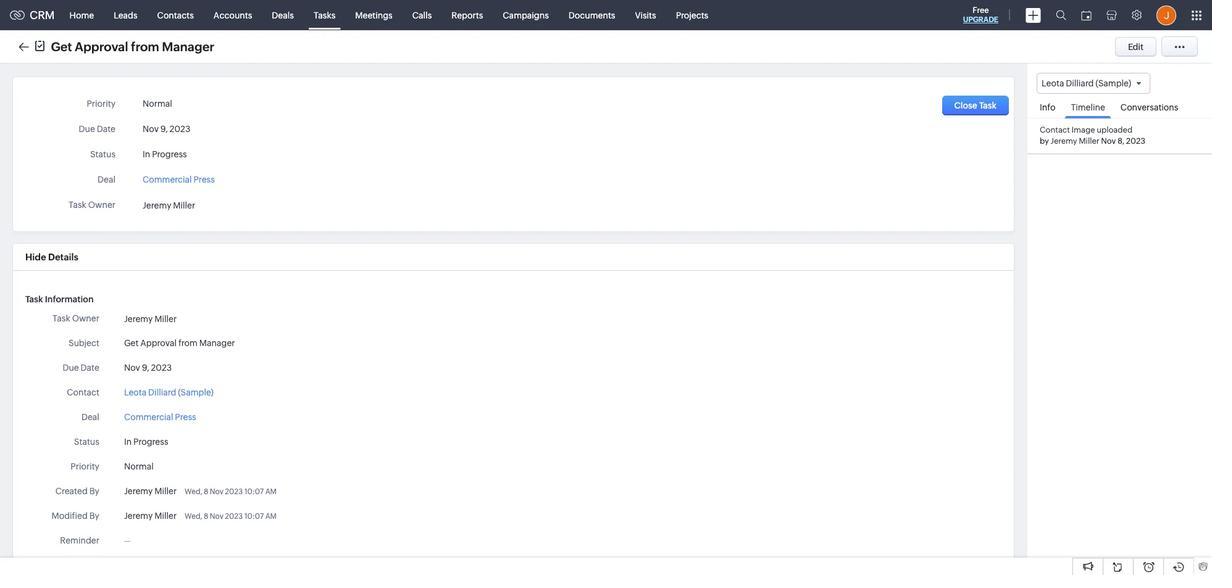 Task type: locate. For each thing, give the bounding box(es) containing it.
1 vertical spatial press
[[175, 412, 196, 422]]

0 vertical spatial from
[[131, 39, 159, 53]]

1 horizontal spatial 9,
[[160, 124, 168, 134]]

1 vertical spatial wed, 8 nov 2023 10:07 am
[[185, 512, 277, 521]]

wed, 8 nov 2023 10:07 am
[[185, 488, 277, 496], [185, 512, 277, 521]]

0 vertical spatial deal
[[98, 175, 115, 185]]

approval down the home "link"
[[75, 39, 128, 53]]

1 vertical spatial by
[[89, 511, 99, 521]]

task
[[979, 101, 997, 111], [69, 200, 86, 210], [25, 295, 43, 304], [52, 314, 70, 324]]

normal
[[143, 99, 172, 109], [124, 462, 154, 472]]

0 vertical spatial due
[[79, 124, 95, 134]]

leota inside 'link'
[[124, 388, 147, 398]]

timeline
[[1071, 103, 1105, 112]]

contact down subject
[[67, 388, 99, 398]]

approval
[[75, 39, 128, 53], [140, 338, 177, 348]]

close
[[954, 101, 977, 111]]

create menu image
[[1026, 8, 1041, 23]]

progress
[[152, 149, 187, 159], [133, 437, 168, 447]]

0 horizontal spatial leota
[[124, 388, 147, 398]]

priority
[[87, 99, 115, 109], [71, 462, 99, 472]]

2 wed, 8 nov 2023 10:07 am from the top
[[185, 512, 277, 521]]

contact for contact image uploaded by jeremy miller nov 8, 2023
[[1040, 125, 1070, 135]]

0 horizontal spatial (sample)
[[178, 388, 214, 398]]

2023 inside contact image uploaded by jeremy miller nov 8, 2023
[[1126, 137, 1145, 146]]

task information
[[25, 295, 94, 304]]

leads
[[114, 10, 137, 20]]

timeline link
[[1065, 94, 1111, 119]]

0 vertical spatial commercial
[[143, 175, 192, 185]]

1 horizontal spatial leota
[[1042, 78, 1064, 88]]

0 vertical spatial commercial press link
[[143, 171, 215, 185]]

modified by
[[52, 511, 99, 521]]

get right subject
[[124, 338, 139, 348]]

nov
[[143, 124, 159, 134], [1101, 137, 1116, 146], [124, 363, 140, 373], [210, 488, 223, 496], [210, 512, 223, 521]]

1 vertical spatial status
[[74, 437, 99, 447]]

status
[[90, 149, 115, 159], [74, 437, 99, 447]]

leota inside field
[[1042, 78, 1064, 88]]

profile element
[[1149, 0, 1184, 30]]

conversations link
[[1114, 94, 1185, 118]]

info
[[1040, 103, 1055, 112]]

0 horizontal spatial 9,
[[142, 363, 149, 373]]

1 horizontal spatial leota dilliard (sample)
[[1042, 78, 1131, 88]]

in
[[143, 149, 150, 159], [124, 437, 132, 447]]

0 vertical spatial wed,
[[185, 488, 202, 496]]

1 vertical spatial contact
[[67, 388, 99, 398]]

calls
[[412, 10, 432, 20]]

1 horizontal spatial approval
[[140, 338, 177, 348]]

accounts link
[[204, 0, 262, 30]]

hide
[[25, 252, 46, 262]]

0 vertical spatial 9,
[[160, 124, 168, 134]]

(sample)
[[1096, 78, 1131, 88], [178, 388, 214, 398]]

uploaded
[[1097, 125, 1132, 135]]

0 vertical spatial press
[[194, 175, 215, 185]]

task inside close task link
[[979, 101, 997, 111]]

by right 'modified'
[[89, 511, 99, 521]]

0 vertical spatial contact
[[1040, 125, 1070, 135]]

from down leads at top left
[[131, 39, 159, 53]]

contact
[[1040, 125, 1070, 135], [67, 388, 99, 398]]

date
[[97, 124, 115, 134], [81, 363, 99, 373]]

by for created by
[[89, 487, 99, 496]]

get approval from manager up leota dilliard (sample) 'link'
[[124, 338, 235, 348]]

0 vertical spatial commercial press
[[143, 175, 215, 185]]

1 10:07 from the top
[[244, 488, 264, 496]]

0 horizontal spatial leota dilliard (sample)
[[124, 388, 214, 398]]

created by
[[55, 487, 99, 496]]

2 am from the top
[[265, 512, 277, 521]]

1 vertical spatial am
[[265, 512, 277, 521]]

jeremy miller
[[143, 201, 195, 211], [124, 314, 177, 324], [124, 487, 177, 496], [124, 511, 177, 521]]

commercial press link
[[143, 171, 215, 185], [124, 411, 196, 424]]

conversations
[[1121, 103, 1178, 112]]

projects
[[676, 10, 708, 20]]

deal for 'commercial press' link to the top
[[98, 175, 115, 185]]

1 horizontal spatial get
[[124, 338, 139, 348]]

documents
[[569, 10, 615, 20]]

1 vertical spatial in progress
[[124, 437, 168, 447]]

leota
[[1042, 78, 1064, 88], [124, 388, 147, 398]]

1 wed, 8 nov 2023 10:07 am from the top
[[185, 488, 277, 496]]

1 vertical spatial manager
[[199, 338, 235, 348]]

1 vertical spatial in
[[124, 437, 132, 447]]

1 vertical spatial task owner
[[52, 314, 99, 324]]

1 horizontal spatial (sample)
[[1096, 78, 1131, 88]]

1 vertical spatial approval
[[140, 338, 177, 348]]

task up details
[[69, 200, 86, 210]]

commercial
[[143, 175, 192, 185], [124, 412, 173, 422]]

2 10:07 from the top
[[244, 512, 264, 521]]

task down "task information"
[[52, 314, 70, 324]]

in progress
[[143, 149, 187, 159], [124, 437, 168, 447]]

am for created by
[[265, 488, 277, 496]]

get
[[51, 39, 72, 53], [124, 338, 139, 348]]

1 vertical spatial 9,
[[142, 363, 149, 373]]

Leota Dilliard (Sample) field
[[1037, 73, 1150, 94]]

0 vertical spatial by
[[89, 487, 99, 496]]

manager
[[162, 39, 214, 53], [199, 338, 235, 348]]

1 vertical spatial leota
[[124, 388, 147, 398]]

10:07 for created by
[[244, 488, 264, 496]]

0 vertical spatial nov 9, 2023
[[143, 124, 190, 134]]

campaigns link
[[493, 0, 559, 30]]

nov inside contact image uploaded by jeremy miller nov 8, 2023
[[1101, 137, 1116, 146]]

1 8 from the top
[[204, 488, 208, 496]]

task owner up details
[[69, 200, 115, 210]]

deals link
[[262, 0, 304, 30]]

get down crm
[[51, 39, 72, 53]]

1 vertical spatial deal
[[81, 412, 99, 422]]

miller
[[1079, 137, 1099, 146], [173, 201, 195, 211], [154, 314, 177, 324], [154, 487, 177, 496], [154, 511, 177, 521]]

get approval from manager down leads link
[[51, 39, 214, 53]]

by right created
[[89, 487, 99, 496]]

task right close
[[979, 101, 997, 111]]

0 vertical spatial get approval from manager
[[51, 39, 214, 53]]

commercial press
[[143, 175, 215, 185], [124, 412, 196, 422]]

nov 9, 2023
[[143, 124, 190, 134], [124, 363, 172, 373]]

2023
[[170, 124, 190, 134], [1126, 137, 1145, 146], [151, 363, 172, 373], [225, 488, 243, 496], [225, 512, 243, 521]]

task owner down information
[[52, 314, 99, 324]]

1 vertical spatial 10:07
[[244, 512, 264, 521]]

1 vertical spatial (sample)
[[178, 388, 214, 398]]

deals
[[272, 10, 294, 20]]

contact inside contact image uploaded by jeremy miller nov 8, 2023
[[1040, 125, 1070, 135]]

0 vertical spatial normal
[[143, 99, 172, 109]]

0 vertical spatial due date
[[79, 124, 115, 134]]

visits
[[635, 10, 656, 20]]

from
[[131, 39, 159, 53], [178, 338, 198, 348]]

0 horizontal spatial in
[[124, 437, 132, 447]]

0 horizontal spatial approval
[[75, 39, 128, 53]]

0 horizontal spatial get
[[51, 39, 72, 53]]

1 vertical spatial 8
[[204, 512, 208, 521]]

am
[[265, 488, 277, 496], [265, 512, 277, 521]]

get approval from manager
[[51, 39, 214, 53], [124, 338, 235, 348]]

dilliard inside field
[[1066, 78, 1094, 88]]

0 vertical spatial wed, 8 nov 2023 10:07 am
[[185, 488, 277, 496]]

profile image
[[1156, 5, 1176, 25]]

0 vertical spatial 10:07
[[244, 488, 264, 496]]

contact up by
[[1040, 125, 1070, 135]]

image
[[1072, 125, 1095, 135]]

by
[[1040, 137, 1049, 146]]

(sample) inside 'link'
[[178, 388, 214, 398]]

1 horizontal spatial contact
[[1040, 125, 1070, 135]]

2 by from the top
[[89, 511, 99, 521]]

projects link
[[666, 0, 718, 30]]

approval up leota dilliard (sample) 'link'
[[140, 338, 177, 348]]

create menu element
[[1018, 0, 1048, 30]]

0 horizontal spatial from
[[131, 39, 159, 53]]

0 vertical spatial (sample)
[[1096, 78, 1131, 88]]

0 vertical spatial am
[[265, 488, 277, 496]]

0 vertical spatial dilliard
[[1066, 78, 1094, 88]]

8
[[204, 488, 208, 496], [204, 512, 208, 521]]

0 vertical spatial progress
[[152, 149, 187, 159]]

owner
[[88, 200, 115, 210], [72, 314, 99, 324]]

from up leota dilliard (sample) 'link'
[[178, 338, 198, 348]]

deal
[[98, 175, 115, 185], [81, 412, 99, 422]]

1 vertical spatial dilliard
[[148, 388, 176, 398]]

by
[[89, 487, 99, 496], [89, 511, 99, 521]]

0 vertical spatial leota
[[1042, 78, 1064, 88]]

10:07 for modified by
[[244, 512, 264, 521]]

0 horizontal spatial dilliard
[[148, 388, 176, 398]]

1 vertical spatial wed,
[[185, 512, 202, 521]]

1 horizontal spatial from
[[178, 338, 198, 348]]

due date
[[79, 124, 115, 134], [63, 363, 99, 373]]

0 horizontal spatial contact
[[67, 388, 99, 398]]

task owner
[[69, 200, 115, 210], [52, 314, 99, 324]]

1 wed, from the top
[[185, 488, 202, 496]]

jeremy
[[1051, 137, 1077, 146], [143, 201, 171, 211], [124, 314, 153, 324], [124, 487, 153, 496], [124, 511, 153, 521]]

8,
[[1118, 137, 1124, 146]]

press
[[194, 175, 215, 185], [175, 412, 196, 422]]

meetings
[[355, 10, 393, 20]]

0 vertical spatial 8
[[204, 488, 208, 496]]

hide details link
[[25, 252, 78, 262]]

1 by from the top
[[89, 487, 99, 496]]

1 horizontal spatial dilliard
[[1066, 78, 1094, 88]]

9,
[[160, 124, 168, 134], [142, 363, 149, 373]]

1 vertical spatial due date
[[63, 363, 99, 373]]

contacts link
[[147, 0, 204, 30]]

contact image uploaded by jeremy miller nov 8, 2023
[[1040, 125, 1145, 146]]

1 vertical spatial progress
[[133, 437, 168, 447]]

tasks
[[314, 10, 335, 20]]

0 vertical spatial approval
[[75, 39, 128, 53]]

leota dilliard (sample) inside field
[[1042, 78, 1131, 88]]

documents link
[[559, 0, 625, 30]]

1 vertical spatial date
[[81, 363, 99, 373]]

wed,
[[185, 488, 202, 496], [185, 512, 202, 521]]

8 for modified by
[[204, 512, 208, 521]]

1 horizontal spatial in
[[143, 149, 150, 159]]

due
[[79, 124, 95, 134], [63, 363, 79, 373]]

dilliard
[[1066, 78, 1094, 88], [148, 388, 176, 398]]

1 am from the top
[[265, 488, 277, 496]]

1 vertical spatial from
[[178, 338, 198, 348]]

subject
[[69, 338, 99, 348]]

leota dilliard (sample)
[[1042, 78, 1131, 88], [124, 388, 214, 398]]

1 vertical spatial priority
[[71, 462, 99, 472]]

calendar image
[[1081, 10, 1092, 20]]

10:07
[[244, 488, 264, 496], [244, 512, 264, 521]]

0 vertical spatial leota dilliard (sample)
[[1042, 78, 1131, 88]]

calls link
[[402, 0, 442, 30]]

2 wed, from the top
[[185, 512, 202, 521]]

2 8 from the top
[[204, 512, 208, 521]]



Task type: describe. For each thing, give the bounding box(es) containing it.
deal for bottommost 'commercial press' link
[[81, 412, 99, 422]]

by for modified by
[[89, 511, 99, 521]]

home
[[70, 10, 94, 20]]

crm
[[30, 9, 55, 22]]

1 vertical spatial due
[[63, 363, 79, 373]]

wed, 8 nov 2023 10:07 am for created by
[[185, 488, 277, 496]]

free
[[973, 6, 989, 15]]

close task
[[954, 101, 997, 111]]

details
[[48, 252, 78, 262]]

close task link
[[942, 96, 1009, 115]]

search element
[[1048, 0, 1074, 30]]

1 vertical spatial nov 9, 2023
[[124, 363, 172, 373]]

upgrade
[[963, 15, 998, 24]]

1 vertical spatial get
[[124, 338, 139, 348]]

information
[[45, 295, 94, 304]]

(sample) inside field
[[1096, 78, 1131, 88]]

hide details
[[25, 252, 78, 262]]

created
[[55, 487, 88, 496]]

0 vertical spatial get
[[51, 39, 72, 53]]

contacts
[[157, 10, 194, 20]]

1 vertical spatial commercial press
[[124, 412, 196, 422]]

accounts
[[214, 10, 252, 20]]

free upgrade
[[963, 6, 998, 24]]

1 vertical spatial owner
[[72, 314, 99, 324]]

modified
[[52, 511, 88, 521]]

1 vertical spatial commercial press link
[[124, 411, 196, 424]]

reports
[[452, 10, 483, 20]]

tasks link
[[304, 0, 345, 30]]

wed, 8 nov 2023 10:07 am for modified by
[[185, 512, 277, 521]]

meetings link
[[345, 0, 402, 30]]

contact for contact
[[67, 388, 99, 398]]

edit
[[1128, 42, 1144, 52]]

search image
[[1056, 10, 1066, 20]]

reminder
[[60, 536, 99, 546]]

visits link
[[625, 0, 666, 30]]

crm link
[[10, 9, 55, 22]]

home link
[[60, 0, 104, 30]]

1 vertical spatial commercial
[[124, 412, 173, 422]]

wed, for modified by
[[185, 512, 202, 521]]

leads link
[[104, 0, 147, 30]]

1 vertical spatial get approval from manager
[[124, 338, 235, 348]]

task left information
[[25, 295, 43, 304]]

am for modified by
[[265, 512, 277, 521]]

0 vertical spatial owner
[[88, 200, 115, 210]]

wed, for created by
[[185, 488, 202, 496]]

leota dilliard (sample) link
[[124, 387, 214, 399]]

info link
[[1034, 94, 1062, 118]]

jeremy inside contact image uploaded by jeremy miller nov 8, 2023
[[1051, 137, 1077, 146]]

0 vertical spatial manager
[[162, 39, 214, 53]]

1 vertical spatial normal
[[124, 462, 154, 472]]

reports link
[[442, 0, 493, 30]]

0 vertical spatial priority
[[87, 99, 115, 109]]

1 vertical spatial leota dilliard (sample)
[[124, 388, 214, 398]]

campaigns
[[503, 10, 549, 20]]

edit button
[[1115, 37, 1156, 56]]

0 vertical spatial in progress
[[143, 149, 187, 159]]

0 vertical spatial status
[[90, 149, 115, 159]]

0 vertical spatial task owner
[[69, 200, 115, 210]]

0 vertical spatial in
[[143, 149, 150, 159]]

dilliard inside 'link'
[[148, 388, 176, 398]]

8 for created by
[[204, 488, 208, 496]]

0 vertical spatial date
[[97, 124, 115, 134]]

miller inside contact image uploaded by jeremy miller nov 8, 2023
[[1079, 137, 1099, 146]]



Task type: vqa. For each thing, say whether or not it's contained in the screenshot.
Mails
no



